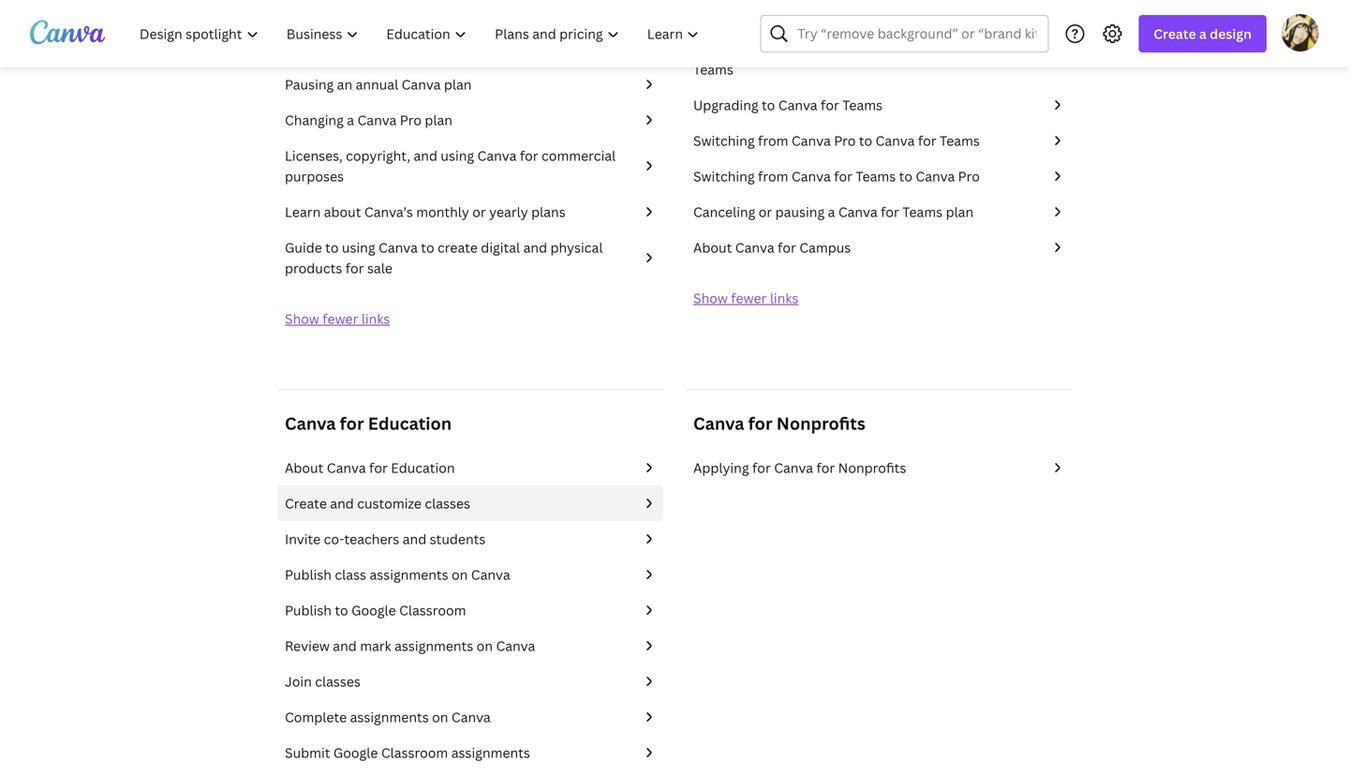 Task type: locate. For each thing, give the bounding box(es) containing it.
education up "customize"
[[391, 459, 455, 477]]

0 horizontal spatial show fewer links
[[285, 310, 390, 328]]

switching
[[694, 132, 755, 150], [694, 167, 755, 185]]

switching up canceling on the top
[[694, 167, 755, 185]]

1 horizontal spatial or
[[759, 203, 773, 221]]

learn about canva's monthly or yearly plans
[[285, 203, 566, 221]]

1 vertical spatial pro
[[834, 132, 856, 150]]

education up about canva for education
[[368, 412, 452, 435]]

pricing
[[763, 40, 806, 58]]

show fewer links
[[694, 289, 799, 307], [285, 310, 390, 328]]

2 horizontal spatial a
[[1200, 25, 1207, 43]]

google
[[352, 601, 396, 619], [334, 744, 378, 762]]

canva down canceling on the top
[[736, 239, 775, 256]]

plan down switching from canva for teams to canva pro link
[[946, 203, 974, 221]]

0 horizontal spatial on
[[432, 708, 449, 726]]

about down canceling on the top
[[694, 239, 732, 256]]

1 publish from the top
[[285, 566, 332, 584]]

google up mark
[[352, 601, 396, 619]]

learn for learn how pricing and billing works for canva for teams
[[694, 40, 730, 58]]

a left design on the right of page
[[1200, 25, 1207, 43]]

2 horizontal spatial pro
[[959, 167, 980, 185]]

a down an
[[347, 111, 354, 129]]

learn
[[694, 40, 730, 58], [285, 203, 321, 221]]

stephanie aranda image
[[1282, 14, 1320, 51]]

an
[[337, 75, 353, 93]]

to up "canceling or pausing a canva for teams plan" link
[[900, 167, 913, 185]]

submit google classroom assignments link
[[285, 742, 656, 762]]

classroom up review and mark assignments on canva
[[399, 601, 466, 619]]

0 vertical spatial about
[[694, 239, 732, 256]]

upgrading
[[694, 96, 759, 114]]

0 vertical spatial google
[[352, 601, 396, 619]]

pro
[[400, 111, 422, 129], [834, 132, 856, 150], [959, 167, 980, 185]]

learn up guide
[[285, 203, 321, 221]]

to up switching from canva for teams to canva pro link
[[859, 132, 873, 150]]

or inside 'link'
[[473, 203, 486, 221]]

show fewer links button
[[694, 289, 799, 307], [285, 310, 390, 328]]

teams up switching from canva pro to canva for teams link
[[843, 96, 883, 114]]

assignments
[[370, 566, 449, 584], [395, 637, 474, 655], [350, 708, 429, 726], [452, 744, 530, 762]]

switching down upgrading
[[694, 132, 755, 150]]

0 horizontal spatial pro
[[400, 111, 422, 129]]

1 from from the top
[[758, 132, 789, 150]]

plan up licenses, copyright, and using canva for commercial purposes
[[425, 111, 453, 129]]

1 vertical spatial learn
[[285, 203, 321, 221]]

for inside about canva for education link
[[369, 459, 388, 477]]

teams down switching from canva for teams to canva pro link
[[903, 203, 943, 221]]

create a design button
[[1139, 15, 1267, 52]]

google inside publish to google classroom link
[[352, 601, 396, 619]]

learn left how
[[694, 40, 730, 58]]

using
[[441, 147, 474, 165], [342, 239, 376, 256]]

publish to google classroom
[[285, 601, 466, 619]]

about up invite
[[285, 459, 324, 477]]

teams
[[694, 60, 734, 78], [843, 96, 883, 114], [940, 132, 980, 150], [856, 167, 896, 185], [903, 203, 943, 221]]

show fewer links button down about canva for campus
[[694, 289, 799, 307]]

1 vertical spatial from
[[758, 167, 789, 185]]

review
[[285, 637, 330, 655]]

0 horizontal spatial classes
[[315, 673, 361, 690]]

show fewer links button for to
[[285, 310, 390, 328]]

about for about canva for education
[[285, 459, 324, 477]]

classroom down complete assignments on canva
[[381, 744, 448, 762]]

and right copyright,
[[414, 147, 438, 165]]

applying for canva for nonprofits
[[694, 459, 907, 477]]

show fewer links down about canva for campus
[[694, 289, 799, 307]]

switching from canva for teams to canva pro link
[[694, 166, 1065, 187]]

0 horizontal spatial using
[[342, 239, 376, 256]]

0 vertical spatial fewer
[[731, 289, 767, 307]]

1 vertical spatial show
[[285, 310, 320, 328]]

canva down switching from canva pro to canva for teams link
[[916, 167, 955, 185]]

show fewer links button down products
[[285, 310, 390, 328]]

for inside licenses, copyright, and using canva for commercial purposes
[[520, 147, 539, 165]]

1 vertical spatial nonprofits
[[839, 459, 907, 477]]

1 horizontal spatial show fewer links button
[[694, 289, 799, 307]]

plan up the changing a canva pro plan link
[[444, 75, 472, 93]]

1 switching from the top
[[694, 132, 755, 150]]

0 vertical spatial show
[[694, 289, 728, 307]]

links down about canva for campus
[[770, 289, 799, 307]]

0 horizontal spatial create
[[285, 494, 327, 512]]

and right digital
[[524, 239, 548, 256]]

submit google classroom assignments
[[285, 744, 530, 762]]

about
[[694, 239, 732, 256], [285, 459, 324, 477]]

publish down invite
[[285, 566, 332, 584]]

1 horizontal spatial using
[[441, 147, 474, 165]]

from
[[758, 132, 789, 150], [758, 167, 789, 185]]

assignments up "submit google classroom assignments"
[[350, 708, 429, 726]]

canva inside licenses, copyright, and using canva for commercial purposes
[[478, 147, 517, 165]]

fewer
[[731, 289, 767, 307], [323, 310, 358, 328]]

1 vertical spatial a
[[347, 111, 354, 129]]

join classes
[[285, 673, 361, 690]]

canva right works
[[940, 40, 979, 58]]

0 horizontal spatial a
[[347, 111, 354, 129]]

assignments inside complete assignments on canva link
[[350, 708, 429, 726]]

0 vertical spatial switching
[[694, 132, 755, 150]]

assignments inside submit google classroom assignments link
[[452, 744, 530, 762]]

works
[[878, 40, 915, 58]]

licenses, copyright, and using canva for commercial purposes link
[[285, 145, 656, 187]]

a
[[1200, 25, 1207, 43], [347, 111, 354, 129], [828, 203, 836, 221]]

or left pausing
[[759, 203, 773, 221]]

1 vertical spatial show fewer links
[[285, 310, 390, 328]]

1 vertical spatial show fewer links button
[[285, 310, 390, 328]]

fewer down about canva for campus
[[731, 289, 767, 307]]

0 vertical spatial pro
[[400, 111, 422, 129]]

create and customize classes
[[285, 494, 471, 512]]

publish up the review
[[285, 601, 332, 619]]

assignments down complete assignments on canva link
[[452, 744, 530, 762]]

0 vertical spatial publish
[[285, 566, 332, 584]]

2 horizontal spatial on
[[477, 637, 493, 655]]

1 vertical spatial fewer
[[323, 310, 358, 328]]

billing
[[836, 40, 875, 58]]

about canva for education link
[[285, 457, 656, 478]]

top level navigation element
[[127, 15, 716, 52]]

show down products
[[285, 310, 320, 328]]

1 horizontal spatial fewer
[[731, 289, 767, 307]]

assignments down publish to google classroom link at bottom
[[395, 637, 474, 655]]

for inside upgrading to canva for teams "link"
[[821, 96, 840, 114]]

1 horizontal spatial show
[[694, 289, 728, 307]]

assignments inside review and mark assignments on canva link
[[395, 637, 474, 655]]

complete assignments on canva link
[[285, 707, 656, 727]]

0 horizontal spatial learn
[[285, 203, 321, 221]]

2 or from the left
[[759, 203, 773, 221]]

to
[[762, 96, 776, 114], [859, 132, 873, 150], [900, 167, 913, 185], [325, 239, 339, 256], [421, 239, 435, 256], [335, 601, 348, 619]]

2 vertical spatial on
[[432, 708, 449, 726]]

classroom
[[399, 601, 466, 619], [381, 744, 448, 762]]

and left billing
[[809, 40, 833, 58]]

0 horizontal spatial links
[[362, 310, 390, 328]]

1 horizontal spatial create
[[1154, 25, 1197, 43]]

physical
[[551, 239, 603, 256]]

from for pro
[[758, 132, 789, 150]]

education
[[368, 412, 452, 435], [391, 459, 455, 477]]

from up pausing
[[758, 167, 789, 185]]

licenses,
[[285, 147, 343, 165]]

invite co-teachers and students link
[[285, 529, 656, 549]]

canceling or pausing a canva for teams plan link
[[694, 202, 1065, 222]]

0 vertical spatial nonprofits
[[777, 412, 866, 435]]

canva down the changing a canva pro plan link
[[478, 147, 517, 165]]

0 vertical spatial create
[[1154, 25, 1197, 43]]

on down 'students'
[[452, 566, 468, 584]]

using down the changing a canva pro plan link
[[441, 147, 474, 165]]

canva up switching from canva pro to canva for teams
[[779, 96, 818, 114]]

1 vertical spatial create
[[285, 494, 327, 512]]

0 vertical spatial show fewer links
[[694, 289, 799, 307]]

0 vertical spatial from
[[758, 132, 789, 150]]

1 horizontal spatial about
[[694, 239, 732, 256]]

a for design
[[1200, 25, 1207, 43]]

0 vertical spatial links
[[770, 289, 799, 307]]

create up invite
[[285, 494, 327, 512]]

2 publish from the top
[[285, 601, 332, 619]]

for inside switching from canva pro to canva for teams link
[[919, 132, 937, 150]]

about canva for education
[[285, 459, 455, 477]]

0 vertical spatial learn
[[694, 40, 730, 58]]

1 or from the left
[[473, 203, 486, 221]]

canva up pausing
[[792, 167, 831, 185]]

a right pausing
[[828, 203, 836, 221]]

canva for nonprofits
[[694, 412, 866, 435]]

show down about canva for campus
[[694, 289, 728, 307]]

applying
[[694, 459, 750, 477]]

publish class assignments on canva link
[[285, 564, 656, 585]]

0 vertical spatial plan
[[444, 75, 472, 93]]

from down upgrading to canva for teams
[[758, 132, 789, 150]]

1 vertical spatial links
[[362, 310, 390, 328]]

digital
[[481, 239, 520, 256]]

and inside learn how pricing and billing works for canva for teams
[[809, 40, 833, 58]]

create left design on the right of page
[[1154, 25, 1197, 43]]

2 from from the top
[[758, 167, 789, 185]]

1 horizontal spatial a
[[828, 203, 836, 221]]

show fewer links down products
[[285, 310, 390, 328]]

guide to using canva to create digital and physical products for sale link
[[285, 237, 656, 278]]

0 vertical spatial using
[[441, 147, 474, 165]]

1 vertical spatial classes
[[315, 673, 361, 690]]

1 vertical spatial classroom
[[381, 744, 448, 762]]

create inside create and customize classes link
[[285, 494, 327, 512]]

1 vertical spatial publish
[[285, 601, 332, 619]]

annual
[[356, 75, 399, 93]]

a for canva
[[347, 111, 354, 129]]

1 vertical spatial about
[[285, 459, 324, 477]]

classes right join
[[315, 673, 361, 690]]

classes
[[425, 494, 471, 512], [315, 673, 361, 690]]

1 horizontal spatial links
[[770, 289, 799, 307]]

0 vertical spatial on
[[452, 566, 468, 584]]

fewer down products
[[323, 310, 358, 328]]

publish for publish to google classroom
[[285, 601, 332, 619]]

publish class assignments on canva
[[285, 566, 511, 584]]

or left yearly
[[473, 203, 486, 221]]

a inside dropdown button
[[1200, 25, 1207, 43]]

1 vertical spatial using
[[342, 239, 376, 256]]

0 horizontal spatial about
[[285, 459, 324, 477]]

0 horizontal spatial show fewer links button
[[285, 310, 390, 328]]

0 horizontal spatial show
[[285, 310, 320, 328]]

1 vertical spatial switching
[[694, 167, 755, 185]]

0 horizontal spatial fewer
[[323, 310, 358, 328]]

using up sale
[[342, 239, 376, 256]]

to inside "link"
[[762, 96, 776, 114]]

teams up upgrading
[[694, 60, 734, 78]]

canva's
[[365, 203, 413, 221]]

links down sale
[[362, 310, 390, 328]]

for
[[918, 40, 937, 58], [982, 40, 1001, 58], [821, 96, 840, 114], [919, 132, 937, 150], [520, 147, 539, 165], [834, 167, 853, 185], [881, 203, 900, 221], [778, 239, 797, 256], [346, 259, 364, 277], [340, 412, 364, 435], [749, 412, 773, 435], [369, 459, 388, 477], [753, 459, 771, 477], [817, 459, 835, 477]]

guide
[[285, 239, 322, 256]]

0 vertical spatial show fewer links button
[[694, 289, 799, 307]]

on down publish to google classroom link at bottom
[[477, 637, 493, 655]]

publish for publish class assignments on canva
[[285, 566, 332, 584]]

and inside guide to using canva to create digital and physical products for sale
[[524, 239, 548, 256]]

publish to google classroom link
[[285, 600, 656, 621]]

students
[[430, 530, 486, 548]]

nonprofits
[[777, 412, 866, 435], [839, 459, 907, 477]]

submit
[[285, 744, 330, 762]]

on
[[452, 566, 468, 584], [477, 637, 493, 655], [432, 708, 449, 726]]

canva up sale
[[379, 239, 418, 256]]

to right upgrading
[[762, 96, 776, 114]]

publish
[[285, 566, 332, 584], [285, 601, 332, 619]]

0 horizontal spatial or
[[473, 203, 486, 221]]

learn inside learn how pricing and billing works for canva for teams
[[694, 40, 730, 58]]

1 horizontal spatial show fewer links
[[694, 289, 799, 307]]

classes up 'students'
[[425, 494, 471, 512]]

on up submit google classroom assignments link
[[432, 708, 449, 726]]

create
[[1154, 25, 1197, 43], [285, 494, 327, 512]]

learn how pricing and billing works for canva for teams
[[694, 40, 1001, 78]]

1 vertical spatial plan
[[425, 111, 453, 129]]

1 horizontal spatial pro
[[834, 132, 856, 150]]

canva
[[940, 40, 979, 58], [402, 75, 441, 93], [779, 96, 818, 114], [358, 111, 397, 129], [792, 132, 831, 150], [876, 132, 915, 150], [478, 147, 517, 165], [792, 167, 831, 185], [916, 167, 955, 185], [839, 203, 878, 221], [379, 239, 418, 256], [736, 239, 775, 256], [285, 412, 336, 435], [694, 412, 745, 435], [327, 459, 366, 477], [775, 459, 814, 477], [471, 566, 511, 584], [496, 637, 536, 655], [452, 708, 491, 726]]

learn inside 'link'
[[285, 203, 321, 221]]

1 horizontal spatial learn
[[694, 40, 730, 58]]

2 switching from the top
[[694, 167, 755, 185]]

show fewer links for to
[[285, 310, 390, 328]]

0 vertical spatial a
[[1200, 25, 1207, 43]]

create inside 'create a design' dropdown button
[[1154, 25, 1197, 43]]

canva up submit google classroom assignments link
[[452, 708, 491, 726]]

1 horizontal spatial classes
[[425, 494, 471, 512]]

2 vertical spatial plan
[[946, 203, 974, 221]]

and left mark
[[333, 637, 357, 655]]

1 vertical spatial google
[[334, 744, 378, 762]]

assignments down invite co-teachers and students
[[370, 566, 449, 584]]

google down complete assignments on canva
[[334, 744, 378, 762]]



Task type: describe. For each thing, give the bounding box(es) containing it.
commercial
[[542, 147, 616, 165]]

using inside licenses, copyright, and using canva for commercial purposes
[[441, 147, 474, 165]]

pausing an annual canva plan link
[[285, 74, 656, 95]]

pausing an annual canva plan
[[285, 75, 472, 93]]

fewer for or
[[731, 289, 767, 307]]

about for about canva for campus
[[694, 239, 732, 256]]

Try "remove background" or "brand kit" search field
[[798, 16, 1037, 52]]

links for using
[[362, 310, 390, 328]]

to up products
[[325, 239, 339, 256]]

purposes
[[285, 167, 344, 185]]

co-
[[324, 530, 345, 548]]

create a design
[[1154, 25, 1252, 43]]

customize
[[357, 494, 422, 512]]

switching for switching from canva for teams to canva pro
[[694, 167, 755, 185]]

plan for changing a canva pro plan
[[425, 111, 453, 129]]

1 vertical spatial on
[[477, 637, 493, 655]]

licenses, copyright, and using canva for commercial purposes
[[285, 147, 616, 185]]

teams up "canceling or pausing a canva for teams plan" link
[[856, 167, 896, 185]]

pro for plan
[[400, 111, 422, 129]]

canva inside learn how pricing and billing works for canva for teams
[[940, 40, 979, 58]]

learn how pricing and billing works for canva for teams link
[[694, 38, 1065, 80]]

canceling or pausing a canva for teams plan
[[694, 203, 974, 221]]

canva up create and customize classes
[[327, 459, 366, 477]]

canva right annual
[[402, 75, 441, 93]]

invite
[[285, 530, 321, 548]]

for inside "canceling or pausing a canva for teams plan" link
[[881, 203, 900, 221]]

2 vertical spatial a
[[828, 203, 836, 221]]

show fewer links for or
[[694, 289, 799, 307]]

changing a canva pro plan link
[[285, 110, 656, 130]]

0 vertical spatial classroom
[[399, 601, 466, 619]]

0 vertical spatial education
[[368, 412, 452, 435]]

canva inside "link"
[[779, 96, 818, 114]]

assignments inside publish class assignments on canva link
[[370, 566, 449, 584]]

class
[[335, 566, 367, 584]]

canva up about canva for education
[[285, 412, 336, 435]]

fewer for to
[[323, 310, 358, 328]]

canva down canva for nonprofits
[[775, 459, 814, 477]]

links for pausing
[[770, 289, 799, 307]]

pausing
[[285, 75, 334, 93]]

canva up switching from canva for teams to canva pro link
[[876, 132, 915, 150]]

how
[[733, 40, 759, 58]]

copyright,
[[346, 147, 411, 165]]

canva down annual
[[358, 111, 397, 129]]

and inside licenses, copyright, and using canva for commercial purposes
[[414, 147, 438, 165]]

create for create and customize classes
[[285, 494, 327, 512]]

using inside guide to using canva to create digital and physical products for sale
[[342, 239, 376, 256]]

create and customize classes link
[[285, 493, 656, 514]]

products
[[285, 259, 342, 277]]

show fewer links button for or
[[694, 289, 799, 307]]

create
[[438, 239, 478, 256]]

join
[[285, 673, 312, 690]]

switching from canva pro to canva for teams link
[[694, 130, 1065, 151]]

show for canceling or pausing a canva for teams plan
[[694, 289, 728, 307]]

for inside about canva for campus link
[[778, 239, 797, 256]]

teams down upgrading to canva for teams "link"
[[940, 132, 980, 150]]

canva down upgrading to canva for teams
[[792, 132, 831, 150]]

to left the create
[[421, 239, 435, 256]]

switching from canva pro to canva for teams
[[694, 132, 980, 150]]

pausing
[[776, 203, 825, 221]]

yearly
[[489, 203, 528, 221]]

learn about canva's monthly or yearly plans link
[[285, 202, 656, 222]]

switching for switching from canva pro to canva for teams
[[694, 132, 755, 150]]

upgrading to canva for teams
[[694, 96, 883, 114]]

canva for education
[[285, 412, 452, 435]]

google inside submit google classroom assignments link
[[334, 744, 378, 762]]

upgrading to canva for teams link
[[694, 95, 1065, 115]]

learn for learn about canva's monthly or yearly plans
[[285, 203, 321, 221]]

show for guide to using canva to create digital and physical products for sale
[[285, 310, 320, 328]]

about
[[324, 203, 361, 221]]

and up publish class assignments on canva
[[403, 530, 427, 548]]

canva down publish to google classroom link at bottom
[[496, 637, 536, 655]]

guide to using canva to create digital and physical products for sale
[[285, 239, 603, 277]]

sale
[[367, 259, 393, 277]]

for inside switching from canva for teams to canva pro link
[[834, 167, 853, 185]]

plan for pausing an annual canva plan
[[444, 75, 472, 93]]

about canva for campus link
[[694, 237, 1065, 258]]

create for create a design
[[1154, 25, 1197, 43]]

canceling
[[694, 203, 756, 221]]

about canva for campus
[[694, 239, 851, 256]]

plans
[[532, 203, 566, 221]]

canva down switching from canva for teams to canva pro link
[[839, 203, 878, 221]]

review and mark assignments on canva
[[285, 637, 536, 655]]

complete assignments on canva
[[285, 708, 491, 726]]

design
[[1211, 25, 1252, 43]]

applying for canva for nonprofits link
[[694, 457, 1065, 478]]

invite co-teachers and students
[[285, 530, 486, 548]]

complete
[[285, 708, 347, 726]]

review and mark assignments on canva link
[[285, 636, 656, 656]]

changing
[[285, 111, 344, 129]]

to down class
[[335, 601, 348, 619]]

teams inside "link"
[[843, 96, 883, 114]]

for inside guide to using canva to create digital and physical products for sale
[[346, 259, 364, 277]]

monthly
[[416, 203, 469, 221]]

mark
[[360, 637, 392, 655]]

0 vertical spatial classes
[[425, 494, 471, 512]]

join classes link
[[285, 671, 656, 692]]

1 vertical spatial education
[[391, 459, 455, 477]]

pro for to
[[834, 132, 856, 150]]

switching from canva for teams to canva pro
[[694, 167, 980, 185]]

from for for
[[758, 167, 789, 185]]

canva up applying
[[694, 412, 745, 435]]

canva inside guide to using canva to create digital and physical products for sale
[[379, 239, 418, 256]]

canva up publish to google classroom link at bottom
[[471, 566, 511, 584]]

2 vertical spatial pro
[[959, 167, 980, 185]]

and up co- at left
[[330, 494, 354, 512]]

teachers
[[345, 530, 400, 548]]

1 horizontal spatial on
[[452, 566, 468, 584]]

teams inside learn how pricing and billing works for canva for teams
[[694, 60, 734, 78]]

changing a canva pro plan
[[285, 111, 453, 129]]

campus
[[800, 239, 851, 256]]



Task type: vqa. For each thing, say whether or not it's contained in the screenshot.
button
no



